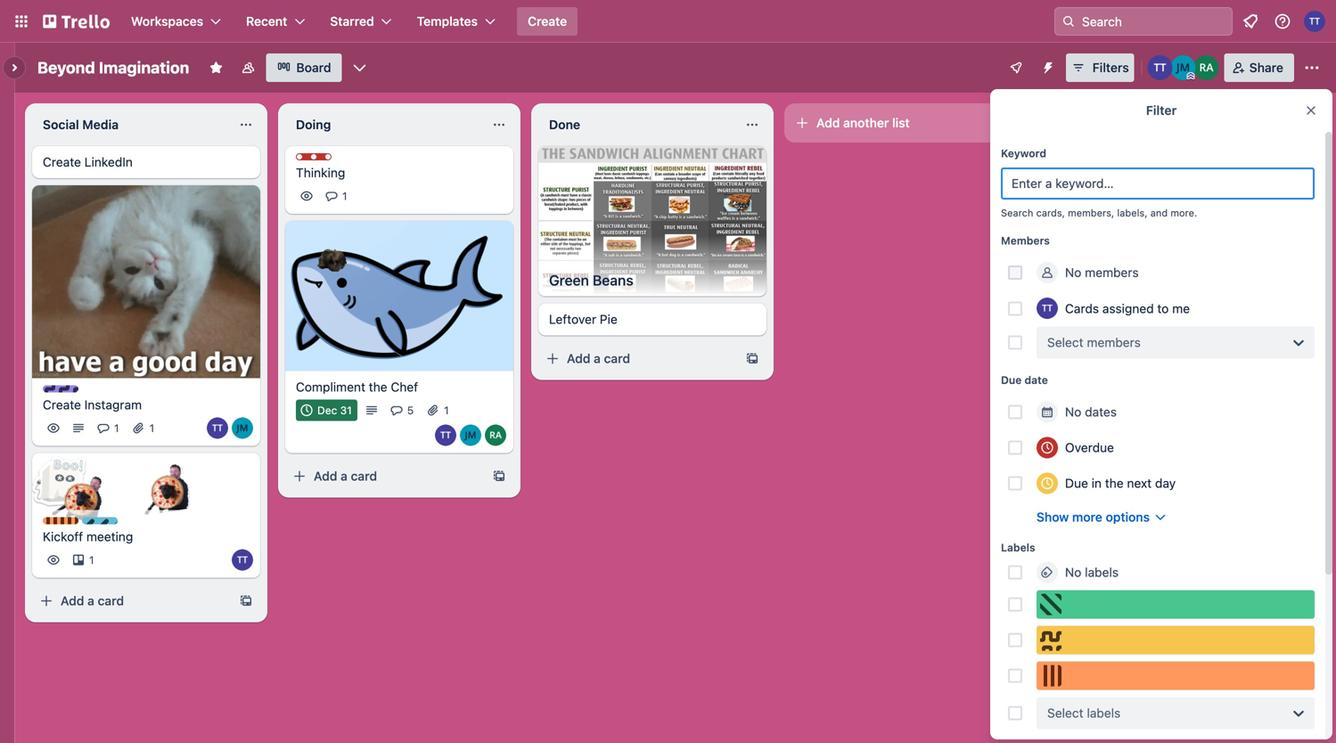 Task type: vqa. For each thing, say whether or not it's contained in the screenshot.
7th "Nov 1 at 12:50 PM • on board Beyond Imagination" from the bottom of the page
no



Task type: describe. For each thing, give the bounding box(es) containing it.
green beans link
[[538, 264, 767, 297]]

starred
[[330, 14, 374, 29]]

add a card for social media
[[61, 594, 124, 609]]

due for due in the next day
[[1065, 476, 1088, 491]]

Doing text field
[[285, 111, 481, 139]]

color: orange, title: none image
[[43, 518, 78, 525]]

share
[[1249, 60, 1284, 75]]

create from template… image
[[492, 469, 506, 484]]

primary element
[[0, 0, 1336, 43]]

chef
[[391, 380, 418, 394]]

filters
[[1093, 60, 1129, 75]]

date
[[1025, 374, 1048, 386]]

Social Media text field
[[32, 111, 228, 139]]

labels
[[1001, 542, 1035, 554]]

templates button
[[406, 7, 506, 36]]

imagination
[[99, 58, 189, 77]]

more.
[[1171, 207, 1197, 219]]

pete ghost image
[[31, 453, 88, 511]]

no dates
[[1065, 405, 1117, 419]]

beyond
[[37, 58, 95, 77]]

day
[[1155, 476, 1176, 491]]

board
[[296, 60, 331, 75]]

workspaces
[[131, 14, 203, 29]]

create for create linkedin
[[43, 155, 81, 169]]

terry turtle (terryturtle) image for jeremy miller (jeremymiller198) icon
[[435, 425, 456, 446]]

select members
[[1047, 335, 1141, 350]]

0 vertical spatial ruby anderson (rubyanderson7) image
[[1194, 55, 1219, 80]]

automation image
[[1034, 53, 1059, 78]]

1 vertical spatial the
[[1105, 476, 1124, 491]]

a for social media
[[87, 594, 94, 609]]

kickoff meeting
[[43, 530, 133, 544]]

thinking
[[296, 165, 345, 180]]

add another list
[[817, 115, 910, 130]]

next
[[1127, 476, 1152, 491]]

assigned
[[1103, 301, 1154, 316]]

linkedin
[[84, 155, 133, 169]]

add a card for done
[[567, 351, 630, 366]]

back to home image
[[43, 7, 110, 36]]

cards,
[[1036, 207, 1065, 219]]

workspace visible image
[[241, 61, 255, 75]]

star or unstar board image
[[209, 61, 223, 75]]

create instagram link
[[43, 396, 250, 414]]

no for no dates
[[1065, 405, 1082, 419]]

keyword
[[1001, 147, 1047, 160]]

kickoff meeting link
[[43, 528, 250, 546]]

31
[[340, 404, 352, 417]]

due in the next day
[[1065, 476, 1176, 491]]

members for no members
[[1085, 265, 1139, 280]]

Search field
[[1076, 8, 1232, 35]]

cards
[[1065, 301, 1099, 316]]

sparkling
[[100, 519, 149, 531]]

due for due date
[[1001, 374, 1022, 386]]

recent button
[[235, 7, 316, 36]]

doing
[[296, 117, 331, 132]]

overdue
[[1065, 440, 1114, 455]]

cards assigned to me
[[1065, 301, 1190, 316]]

create linkedin link
[[43, 153, 250, 171]]

show menu image
[[1303, 59, 1321, 77]]

social media
[[43, 117, 119, 132]]

select for select members
[[1047, 335, 1084, 350]]

search
[[1001, 207, 1034, 219]]

starred button
[[319, 7, 403, 36]]

labels,
[[1117, 207, 1148, 219]]

1 vertical spatial ruby anderson (rubyanderson7) image
[[485, 425, 506, 446]]

5
[[407, 404, 414, 417]]

labels for no labels
[[1085, 565, 1119, 580]]

dec
[[317, 404, 337, 417]]

due date
[[1001, 374, 1048, 386]]

show more options button
[[1037, 509, 1168, 526]]

filters button
[[1066, 53, 1134, 82]]

in
[[1092, 476, 1102, 491]]

more
[[1072, 510, 1103, 525]]

create from template… image for done
[[745, 352, 759, 366]]

social
[[43, 117, 79, 132]]

color: green, title: none element
[[1037, 591, 1315, 619]]

color: sky, title: "sparkling" element
[[82, 518, 149, 531]]

green beans
[[549, 272, 633, 289]]

green
[[549, 272, 589, 289]]

this member is an admin of this board. image
[[1187, 72, 1195, 80]]

filter
[[1146, 103, 1177, 118]]

create button
[[517, 7, 578, 36]]

open information menu image
[[1274, 12, 1292, 30]]

search image
[[1062, 14, 1076, 29]]

Enter a keyword… text field
[[1001, 168, 1315, 200]]

add for done
[[567, 351, 591, 366]]

add a card for doing
[[314, 469, 377, 484]]

a for doing
[[341, 469, 348, 484]]

thoughts
[[314, 154, 363, 167]]

create instagram
[[43, 398, 142, 412]]

to
[[1157, 301, 1169, 316]]

add left another
[[817, 115, 840, 130]]

create for create instagram
[[43, 398, 81, 412]]

templates
[[417, 14, 478, 29]]

done
[[549, 117, 580, 132]]



Task type: locate. For each thing, give the bounding box(es) containing it.
options
[[1106, 510, 1150, 525]]

create from template… image
[[745, 352, 759, 366], [239, 594, 253, 609]]

terry turtle (terryturtle) image left this member is an admin of this board. icon
[[1148, 55, 1173, 80]]

2 horizontal spatial a
[[594, 351, 601, 366]]

dates
[[1085, 405, 1117, 419]]

1 vertical spatial select
[[1047, 706, 1084, 721]]

0 horizontal spatial card
[[98, 594, 124, 609]]

labels
[[1085, 565, 1119, 580], [1087, 706, 1121, 721]]

kickoff
[[43, 530, 83, 544]]

0 horizontal spatial add a card button
[[32, 587, 232, 616]]

0 horizontal spatial ruby anderson (rubyanderson7) image
[[485, 425, 506, 446]]

a
[[594, 351, 601, 366], [341, 469, 348, 484], [87, 594, 94, 609]]

0 horizontal spatial terry turtle (terryturtle) image
[[435, 425, 456, 446]]

show more options
[[1037, 510, 1150, 525]]

board link
[[266, 53, 342, 82]]

add a card
[[567, 351, 630, 366], [314, 469, 377, 484], [61, 594, 124, 609]]

1 horizontal spatial create from template… image
[[745, 352, 759, 366]]

1 down instagram
[[114, 422, 119, 435]]

0 horizontal spatial jeremy miller (jeremymiller198) image
[[232, 418, 253, 439]]

create linkedin
[[43, 155, 133, 169]]

members for select members
[[1087, 335, 1141, 350]]

0 notifications image
[[1240, 11, 1261, 32]]

add a card button for doing
[[285, 462, 485, 491]]

me
[[1172, 301, 1190, 316]]

1 vertical spatial terry turtle (terryturtle) image
[[435, 425, 456, 446]]

1 down the kickoff meeting
[[89, 554, 94, 567]]

card for done
[[604, 351, 630, 366]]

0 horizontal spatial due
[[1001, 374, 1022, 386]]

1 horizontal spatial add a card
[[314, 469, 377, 484]]

1 vertical spatial add a card
[[314, 469, 377, 484]]

0 vertical spatial card
[[604, 351, 630, 366]]

members
[[1001, 234, 1050, 247]]

card down 31
[[351, 469, 377, 484]]

color: orange, title: none element
[[1037, 662, 1315, 690]]

0 horizontal spatial create from template… image
[[239, 594, 253, 609]]

compliment
[[296, 380, 365, 394]]

https://media1.giphy.com/media/3ov9jucrjra1ggg9vu/100w.gif?cid=ad960664cgd8q560jl16i4tqsq6qk30rgh2t6st4j6ihzo35&ep=v1_stickers_search&rid=100w.gif&ct=s image
[[307, 220, 366, 279]]

jeremy miller (jeremymiller198) image
[[460, 425, 481, 446]]

add a card down the kickoff meeting
[[61, 594, 124, 609]]

thinking link
[[296, 164, 503, 182]]

beans
[[593, 272, 633, 289]]

the right in
[[1105, 476, 1124, 491]]

dec 31
[[317, 404, 352, 417]]

ruby anderson (rubyanderson7) image left share button
[[1194, 55, 1219, 80]]

https://media3.giphy.com/media/uzbc1merae75kv3oqd/100w.gif?cid=ad960664cgd8q560jl16i4tqsq6qk30rgh2t6st4j6ihzo35&ep=v1_stickers_search&rid=100w.gif&ct=s image up the kickoff meeting
[[47, 458, 113, 524]]

power ups image
[[1009, 61, 1023, 75]]

add a card button for social media
[[32, 587, 232, 616]]

leftover
[[549, 312, 596, 327]]

show
[[1037, 510, 1069, 525]]

0 vertical spatial the
[[369, 380, 387, 394]]

no for no labels
[[1065, 565, 1082, 580]]

2 horizontal spatial add a card
[[567, 351, 630, 366]]

0 vertical spatial due
[[1001, 374, 1022, 386]]

workspaces button
[[120, 7, 232, 36]]

compliment the chef link
[[296, 378, 503, 396]]

1 horizontal spatial due
[[1065, 476, 1088, 491]]

instagram
[[84, 398, 142, 412]]

members down 'cards assigned to me'
[[1087, 335, 1141, 350]]

no labels
[[1065, 565, 1119, 580]]

add a card button down 5
[[285, 462, 485, 491]]

terry turtle (terryturtle) image for jeremy miller (jeremymiller198) image to the top
[[1148, 55, 1173, 80]]

0 vertical spatial select
[[1047, 335, 1084, 350]]

1 horizontal spatial https://media3.giphy.com/media/uzbc1merae75kv3oqd/100w.gif?cid=ad960664cgd8q560jl16i4tqsq6qk30rgh2t6st4j6ihzo35&ep=v1_stickers_search&rid=100w.gif&ct=s image
[[133, 451, 198, 516]]

1 vertical spatial labels
[[1087, 706, 1121, 721]]

a down pie
[[594, 351, 601, 366]]

Done text field
[[538, 111, 735, 139]]

terry turtle (terryturtle) image left jeremy miller (jeremymiller198) icon
[[435, 425, 456, 446]]

0 vertical spatial terry turtle (terryturtle) image
[[1148, 55, 1173, 80]]

1 horizontal spatial terry turtle (terryturtle) image
[[1148, 55, 1173, 80]]

the left chef
[[369, 380, 387, 394]]

0 vertical spatial jeremy miller (jeremymiller198) image
[[1171, 55, 1196, 80]]

2 horizontal spatial card
[[604, 351, 630, 366]]

0 vertical spatial add a card button
[[538, 345, 738, 373]]

2 vertical spatial card
[[98, 594, 124, 609]]

close popover image
[[1304, 103, 1318, 118]]

2 select from the top
[[1047, 706, 1084, 721]]

2 vertical spatial add a card button
[[32, 587, 232, 616]]

no left dates
[[1065, 405, 1082, 419]]

create inside button
[[528, 14, 567, 29]]

the
[[369, 380, 387, 394], [1105, 476, 1124, 491]]

1 vertical spatial card
[[351, 469, 377, 484]]

create for create
[[528, 14, 567, 29]]

jeremy miller (jeremymiller198) image
[[1171, 55, 1196, 80], [232, 418, 253, 439]]

1 vertical spatial jeremy miller (jeremymiller198) image
[[232, 418, 253, 439]]

members
[[1085, 265, 1139, 280], [1087, 335, 1141, 350]]

members,
[[1068, 207, 1114, 219]]

a down 31
[[341, 469, 348, 484]]

ruby anderson (rubyanderson7) image
[[1194, 55, 1219, 80], [485, 425, 506, 446]]

2 vertical spatial a
[[87, 594, 94, 609]]

add down leftover pie
[[567, 351, 591, 366]]

media
[[82, 117, 119, 132]]

pie
[[600, 312, 618, 327]]

thoughts thinking
[[296, 154, 363, 180]]

0 vertical spatial a
[[594, 351, 601, 366]]

add a card down 31
[[314, 469, 377, 484]]

1 select from the top
[[1047, 335, 1084, 350]]

1 vertical spatial create from template… image
[[239, 594, 253, 609]]

2 no from the top
[[1065, 405, 1082, 419]]

card for social media
[[98, 594, 124, 609]]

https://media3.giphy.com/media/uzbc1merae75kv3oqd/100w.gif?cid=ad960664cgd8q560jl16i4tqsq6qk30rgh2t6st4j6ihzo35&ep=v1_stickers_search&rid=100w.gif&ct=s image
[[133, 451, 198, 516], [47, 458, 113, 524]]

1 vertical spatial a
[[341, 469, 348, 484]]

1 down create instagram link
[[149, 422, 154, 435]]

due
[[1001, 374, 1022, 386], [1065, 476, 1088, 491]]

labels down color: orange, title: none element
[[1087, 706, 1121, 721]]

0 vertical spatial labels
[[1085, 565, 1119, 580]]

card down the meeting on the bottom left
[[98, 594, 124, 609]]

recent
[[246, 14, 287, 29]]

1 right 5
[[444, 404, 449, 417]]

0 horizontal spatial a
[[87, 594, 94, 609]]

3 no from the top
[[1065, 565, 1082, 580]]

labels for select labels
[[1087, 706, 1121, 721]]

leftover pie
[[549, 312, 618, 327]]

1 vertical spatial add a card button
[[285, 462, 485, 491]]

1 horizontal spatial ruby anderson (rubyanderson7) image
[[1194, 55, 1219, 80]]

jeremy miller (jeremymiller198) image left dec 31 checkbox
[[232, 418, 253, 439]]

leftover pie link
[[549, 311, 756, 329]]

jeremy miller (jeremymiller198) image up filter at the top of the page
[[1171, 55, 1196, 80]]

add a card button down the kickoff meeting link
[[32, 587, 232, 616]]

customize views image
[[351, 59, 369, 77]]

beyond imagination
[[37, 58, 189, 77]]

0 horizontal spatial the
[[369, 380, 387, 394]]

2 vertical spatial create
[[43, 398, 81, 412]]

add for social media
[[61, 594, 84, 609]]

1 horizontal spatial the
[[1105, 476, 1124, 491]]

select labels
[[1047, 706, 1121, 721]]

0 horizontal spatial add a card
[[61, 594, 124, 609]]

1 horizontal spatial a
[[341, 469, 348, 484]]

add a card button for done
[[538, 345, 738, 373]]

compliment the chef
[[296, 380, 418, 394]]

0 vertical spatial create
[[528, 14, 567, 29]]

no up the cards
[[1065, 265, 1082, 280]]

0 vertical spatial add a card
[[567, 351, 630, 366]]

no down more
[[1065, 565, 1082, 580]]

1 vertical spatial no
[[1065, 405, 1082, 419]]

1 no from the top
[[1065, 265, 1082, 280]]

1 vertical spatial due
[[1065, 476, 1088, 491]]

0 horizontal spatial https://media3.giphy.com/media/uzbc1merae75kv3oqd/100w.gif?cid=ad960664cgd8q560jl16i4tqsq6qk30rgh2t6st4j6ihzo35&ep=v1_stickers_search&rid=100w.gif&ct=s image
[[47, 458, 113, 524]]

no for no members
[[1065, 265, 1082, 280]]

1
[[342, 190, 347, 202], [444, 404, 449, 417], [114, 422, 119, 435], [149, 422, 154, 435], [89, 554, 94, 567]]

color: bold red, title: "thoughts" element
[[296, 153, 363, 167]]

meeting
[[86, 530, 133, 544]]

add a card button down leftover pie link at top
[[538, 345, 738, 373]]

1 horizontal spatial card
[[351, 469, 377, 484]]

another
[[843, 115, 889, 130]]

share button
[[1225, 53, 1294, 82]]

add another list button
[[784, 103, 1027, 143]]

select for select labels
[[1047, 706, 1084, 721]]

create from template… image for social media
[[239, 594, 253, 609]]

https://media3.giphy.com/media/uzbc1merae75kv3oqd/100w.gif?cid=ad960664cgd8q560jl16i4tqsq6qk30rgh2t6st4j6ihzo35&ep=v1_stickers_search&rid=100w.gif&ct=s image up the kickoff meeting link
[[133, 451, 198, 516]]

add down kickoff
[[61, 594, 84, 609]]

create
[[528, 14, 567, 29], [43, 155, 81, 169], [43, 398, 81, 412]]

terry turtle (terryturtle) image
[[1148, 55, 1173, 80], [435, 425, 456, 446]]

card down pie
[[604, 351, 630, 366]]

no members
[[1065, 265, 1139, 280]]

0 vertical spatial members
[[1085, 265, 1139, 280]]

0 vertical spatial create from template… image
[[745, 352, 759, 366]]

list
[[892, 115, 910, 130]]

1 horizontal spatial add a card button
[[285, 462, 485, 491]]

card
[[604, 351, 630, 366], [351, 469, 377, 484], [98, 594, 124, 609]]

1 vertical spatial members
[[1087, 335, 1141, 350]]

select
[[1047, 335, 1084, 350], [1047, 706, 1084, 721]]

and
[[1151, 207, 1168, 219]]

ruby anderson (rubyanderson7) image right jeremy miller (jeremymiller198) icon
[[485, 425, 506, 446]]

members up 'cards assigned to me'
[[1085, 265, 1139, 280]]

0 vertical spatial no
[[1065, 265, 1082, 280]]

due left date
[[1001, 374, 1022, 386]]

add a card down pie
[[567, 351, 630, 366]]

card for doing
[[351, 469, 377, 484]]

labels down show more options button at the right of page
[[1085, 565, 1119, 580]]

color: yellow, title: none element
[[1037, 626, 1315, 655]]

due left in
[[1065, 476, 1088, 491]]

Board name text field
[[29, 53, 198, 82]]

terry turtle (terryturtle) image
[[1304, 11, 1326, 32], [1037, 298, 1058, 319], [207, 418, 228, 439], [232, 550, 253, 571]]

add for doing
[[314, 469, 337, 484]]

a down the kickoff meeting
[[87, 594, 94, 609]]

1 down thoughts thinking
[[342, 190, 347, 202]]

2 horizontal spatial add a card button
[[538, 345, 738, 373]]

color: purple, title: none image
[[43, 386, 78, 393]]

1 horizontal spatial jeremy miller (jeremymiller198) image
[[1171, 55, 1196, 80]]

add
[[817, 115, 840, 130], [567, 351, 591, 366], [314, 469, 337, 484], [61, 594, 84, 609]]

2 vertical spatial no
[[1065, 565, 1082, 580]]

add down dec 31 checkbox
[[314, 469, 337, 484]]

a for done
[[594, 351, 601, 366]]

Dec 31 checkbox
[[296, 400, 357, 421]]

1 vertical spatial create
[[43, 155, 81, 169]]

no
[[1065, 265, 1082, 280], [1065, 405, 1082, 419], [1065, 565, 1082, 580]]

search cards, members, labels, and more.
[[1001, 207, 1197, 219]]

2 vertical spatial add a card
[[61, 594, 124, 609]]



